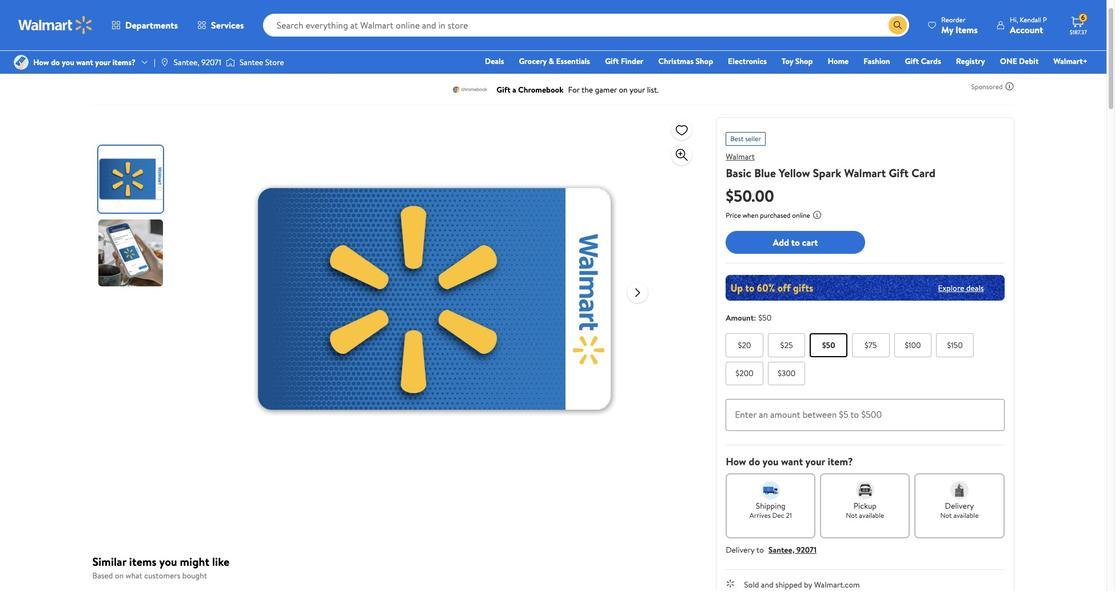Task type: locate. For each thing, give the bounding box(es) containing it.
how down walmart "image"
[[33, 57, 49, 68]]

not down intent image for delivery
[[941, 511, 952, 520]]

1 horizontal spatial shop
[[696, 55, 713, 67]]

0 vertical spatial want
[[76, 57, 93, 68]]

by right shipped
[[804, 579, 812, 591]]

1 vertical spatial do
[[749, 455, 760, 469]]

1 horizontal spatial your
[[806, 455, 825, 469]]

how do you want your items?
[[33, 57, 136, 68]]

2 vertical spatial to
[[757, 544, 764, 556]]

shipped
[[776, 579, 802, 591]]

not inside pickup not available
[[846, 511, 858, 520]]

$75
[[865, 340, 877, 351]]

available inside pickup not available
[[859, 511, 884, 520]]

0 vertical spatial your
[[95, 57, 111, 68]]

2 vertical spatial you
[[159, 554, 177, 570]]

available
[[859, 511, 884, 520], [954, 511, 979, 520]]

$25
[[780, 340, 793, 351]]

1 horizontal spatial &
[[549, 55, 554, 67]]

home link
[[823, 55, 854, 67]]

 image
[[14, 55, 29, 70], [226, 57, 235, 68], [160, 58, 169, 67]]

1 vertical spatial delivery
[[726, 544, 755, 556]]

santee, down dec
[[769, 544, 795, 556]]

do down walmart "image"
[[51, 57, 60, 68]]

3 / from the left
[[304, 49, 307, 60]]

how down enter
[[726, 455, 746, 469]]

purchased
[[760, 210, 791, 220]]

0 vertical spatial by
[[264, 49, 272, 60]]

how do you want your item?
[[726, 455, 853, 469]]

search icon image
[[893, 21, 903, 30]]

shop right "toy"
[[795, 55, 813, 67]]

0 horizontal spatial not
[[846, 511, 858, 520]]

1 vertical spatial to
[[851, 408, 859, 421]]

not inside 'delivery not available'
[[941, 511, 952, 520]]

walmart
[[384, 49, 413, 60], [498, 49, 527, 60], [726, 151, 755, 162], [844, 165, 886, 181]]

2 horizontal spatial shop
[[795, 55, 813, 67]]

shop gift cards by format link
[[207, 49, 299, 60]]

0 horizontal spatial &
[[111, 49, 117, 60]]

0 horizontal spatial delivery
[[726, 544, 755, 556]]

deals link
[[480, 55, 509, 67]]

 image down walmart "image"
[[14, 55, 29, 70]]

registry up sponsored
[[956, 55, 985, 67]]

& right the grocery
[[549, 55, 554, 67]]

to left santee, 92071 button
[[757, 544, 764, 556]]

to left cart
[[791, 236, 800, 249]]

toy
[[782, 55, 794, 67]]

might
[[180, 554, 209, 570]]

0 horizontal spatial you
[[62, 57, 74, 68]]

$50 left $75 at the bottom
[[822, 340, 835, 351]]

ad disclaimer and feedback image
[[1005, 82, 1014, 91]]

$5
[[839, 408, 849, 421]]

Walmart Site-Wide search field
[[263, 14, 909, 37]]

up to sixty percent off deals. shop now. image
[[726, 275, 1005, 301]]

walmart link
[[726, 151, 755, 162]]

 image left santee
[[226, 57, 235, 68]]

1 horizontal spatial to
[[791, 236, 800, 249]]

gift inside walmart basic blue yellow spark walmart gift card $50.00
[[889, 165, 909, 181]]

you left gifts
[[62, 57, 74, 68]]

enter
[[735, 408, 757, 421]]

2 not from the left
[[941, 511, 952, 520]]

0 horizontal spatial how
[[33, 57, 49, 68]]

registry left | at the left top of the page
[[118, 49, 147, 60]]

shop
[[207, 49, 225, 60], [696, 55, 713, 67], [795, 55, 813, 67]]

2 plastic from the left
[[415, 49, 438, 60]]

you inside similar items you might like based on what customers bought
[[159, 554, 177, 570]]

enter an amount between $5 to $500
[[735, 408, 882, 421]]

available down intent image for delivery
[[954, 511, 979, 520]]

to right the $5
[[851, 408, 859, 421]]

your left item?
[[806, 455, 825, 469]]

0 horizontal spatial to
[[757, 544, 764, 556]]

your left items?
[[95, 57, 111, 68]]

to
[[791, 236, 800, 249], [851, 408, 859, 421], [757, 544, 764, 556]]

gift cards link right | at the left top of the page
[[159, 49, 195, 60]]

1 horizontal spatial not
[[941, 511, 952, 520]]

1 vertical spatial how
[[726, 455, 746, 469]]

your for items?
[[95, 57, 111, 68]]

shipping arrives dec 21
[[750, 500, 792, 520]]

& inside grocery & essentials link
[[549, 55, 554, 67]]

you for similar items you might like based on what customers bought
[[159, 554, 177, 570]]

1 vertical spatial your
[[806, 455, 825, 469]]

you up intent image for shipping at the right bottom of page
[[763, 455, 779, 469]]

reorder my items
[[941, 15, 978, 36]]

1 available from the left
[[859, 511, 884, 520]]

0 vertical spatial santee,
[[174, 57, 199, 68]]

shop right 'christmas'
[[696, 55, 713, 67]]

1 horizontal spatial delivery
[[945, 500, 974, 512]]

0 vertical spatial $50
[[759, 312, 772, 324]]

registry link
[[951, 55, 990, 67]]

$150
[[947, 340, 963, 351]]

2 horizontal spatial  image
[[226, 57, 235, 68]]

/ down departments at top left
[[152, 49, 155, 60]]

essentials
[[556, 55, 590, 67]]

christmas shop
[[658, 55, 713, 67]]

available inside 'delivery not available'
[[954, 511, 979, 520]]

0 horizontal spatial  image
[[14, 55, 29, 70]]

gift cards link down my
[[900, 55, 946, 67]]

0 horizontal spatial available
[[859, 511, 884, 520]]

your for item?
[[806, 455, 825, 469]]

items
[[956, 23, 978, 36]]

1 horizontal spatial  image
[[160, 58, 169, 67]]

2 horizontal spatial to
[[851, 408, 859, 421]]

hi, kendall p account
[[1010, 15, 1047, 36]]

format
[[274, 49, 299, 60]]

Search search field
[[263, 14, 909, 37]]

$50 right amount:
[[759, 312, 772, 324]]

want down amount
[[781, 455, 803, 469]]

want for item?
[[781, 455, 803, 469]]

registry
[[118, 49, 147, 60], [956, 55, 985, 67]]

by right santee
[[264, 49, 272, 60]]

fashion
[[864, 55, 890, 67]]

want left items?
[[76, 57, 93, 68]]

1 plastic from the left
[[312, 49, 334, 60]]

1 horizontal spatial plastic
[[415, 49, 438, 60]]

delivery
[[945, 500, 974, 512], [726, 544, 755, 556]]

1 vertical spatial want
[[781, 455, 803, 469]]

delivery down intent image for delivery
[[945, 500, 974, 512]]

0 vertical spatial do
[[51, 57, 60, 68]]

shop down the services popup button
[[207, 49, 225, 60]]

0 horizontal spatial do
[[51, 57, 60, 68]]

0 horizontal spatial 92071
[[201, 57, 221, 68]]

1 horizontal spatial want
[[781, 455, 803, 469]]

by
[[264, 49, 272, 60], [804, 579, 812, 591]]

to for delivery to santee, 92071
[[757, 544, 764, 556]]

2 horizontal spatial you
[[763, 455, 779, 469]]

amount: $50
[[726, 312, 772, 324]]

/ right "plastic gift cards" link
[[376, 49, 379, 60]]

all
[[487, 49, 496, 60]]

6 $187.37
[[1070, 13, 1087, 36]]

santee, right | at the left top of the page
[[174, 57, 199, 68]]

not down the intent image for pickup on the right of the page
[[846, 511, 858, 520]]

92071
[[201, 57, 221, 68], [797, 544, 817, 556]]

delivery inside 'delivery not available'
[[945, 500, 974, 512]]

/ left all
[[480, 49, 483, 60]]

how
[[33, 57, 49, 68], [726, 455, 746, 469]]

plastic
[[312, 49, 334, 60], [415, 49, 438, 60], [529, 49, 552, 60]]

customers
[[144, 570, 180, 582]]

debit
[[1019, 55, 1039, 67]]

fashion link
[[859, 55, 895, 67]]

similar
[[92, 554, 126, 570]]

not
[[846, 511, 858, 520], [941, 511, 952, 520]]

92071 up sold and shipped by walmart.com
[[797, 544, 817, 556]]

walmart plastic gift cards link
[[384, 49, 475, 60]]

available down the intent image for pickup on the right of the page
[[859, 511, 884, 520]]

between
[[803, 408, 837, 421]]

gift left finder
[[605, 55, 619, 67]]

0 vertical spatial you
[[62, 57, 74, 68]]

1 vertical spatial 92071
[[797, 544, 817, 556]]

walmart up basic
[[726, 151, 755, 162]]

0 horizontal spatial want
[[76, 57, 93, 68]]

& for gifts
[[111, 49, 117, 60]]

/ down the services popup button
[[200, 49, 203, 60]]

1 horizontal spatial santee,
[[769, 544, 795, 556]]

1 horizontal spatial available
[[954, 511, 979, 520]]

1 vertical spatial you
[[763, 455, 779, 469]]

1 horizontal spatial $50
[[822, 340, 835, 351]]

gift cards link
[[159, 49, 195, 60], [900, 55, 946, 67]]

0 horizontal spatial santee,
[[174, 57, 199, 68]]

0 vertical spatial how
[[33, 57, 49, 68]]

delivery up sold
[[726, 544, 755, 556]]

1 horizontal spatial registry
[[956, 55, 985, 67]]

& right gifts
[[111, 49, 117, 60]]

gift
[[159, 49, 173, 60], [227, 49, 240, 60], [336, 49, 350, 60], [439, 49, 453, 60], [554, 49, 568, 60], [605, 55, 619, 67], [905, 55, 919, 67], [889, 165, 909, 181]]

sponsored
[[971, 82, 1003, 91]]

0 horizontal spatial your
[[95, 57, 111, 68]]

92071 down the services popup button
[[201, 57, 221, 68]]

1 vertical spatial by
[[804, 579, 812, 591]]

gift left "card"
[[889, 165, 909, 181]]

price when purchased online
[[726, 210, 810, 220]]

0 horizontal spatial $50
[[759, 312, 772, 324]]

1 horizontal spatial by
[[804, 579, 812, 591]]

gift right the grocery
[[554, 49, 568, 60]]

/
[[152, 49, 155, 60], [200, 49, 203, 60], [304, 49, 307, 60], [376, 49, 379, 60], [480, 49, 483, 60]]

3 plastic from the left
[[529, 49, 552, 60]]

do up shipping on the bottom right of the page
[[749, 455, 760, 469]]

want for items?
[[76, 57, 93, 68]]

walmart+
[[1054, 55, 1088, 67]]

item?
[[828, 455, 853, 469]]

$300
[[778, 368, 796, 379]]

1 horizontal spatial gift cards link
[[900, 55, 946, 67]]

2 available from the left
[[954, 511, 979, 520]]

you up customers
[[159, 554, 177, 570]]

1 horizontal spatial do
[[749, 455, 760, 469]]

grocery & essentials link
[[514, 55, 595, 67]]

basic
[[726, 165, 752, 181]]

electronics link
[[723, 55, 772, 67]]

$100
[[905, 340, 921, 351]]

& for grocery
[[549, 55, 554, 67]]

do for how do you want your items?
[[51, 57, 60, 68]]

 image right | at the left top of the page
[[160, 58, 169, 67]]

1 horizontal spatial 92071
[[797, 544, 817, 556]]

0 horizontal spatial plastic
[[312, 49, 334, 60]]

1 vertical spatial $50
[[822, 340, 835, 351]]

1 vertical spatial santee,
[[769, 544, 795, 556]]

all walmart plastic gift cards link
[[487, 49, 589, 60]]

finder
[[621, 55, 644, 67]]

1 horizontal spatial you
[[159, 554, 177, 570]]

0 vertical spatial to
[[791, 236, 800, 249]]

to inside button
[[791, 236, 800, 249]]

like
[[212, 554, 230, 570]]

explore deals link
[[934, 278, 989, 298]]

santee,
[[174, 57, 199, 68], [769, 544, 795, 556]]

1 horizontal spatial how
[[726, 455, 746, 469]]

delivery for not
[[945, 500, 974, 512]]

2 horizontal spatial plastic
[[529, 49, 552, 60]]

intent image for shipping image
[[762, 481, 780, 500]]

santee, 92071 button
[[769, 544, 817, 556]]

items
[[129, 554, 157, 570]]

walmart+ link
[[1049, 55, 1093, 67]]

price
[[726, 210, 741, 220]]

0 vertical spatial delivery
[[945, 500, 974, 512]]

1 not from the left
[[846, 511, 858, 520]]

legal information image
[[813, 210, 822, 220]]

reorder
[[941, 15, 966, 24]]

/ right format
[[304, 49, 307, 60]]



Task type: vqa. For each thing, say whether or not it's contained in the screenshot.
the leftmost  image
yes



Task type: describe. For each thing, give the bounding box(es) containing it.
delivery for to
[[726, 544, 755, 556]]

2 / from the left
[[200, 49, 203, 60]]

cart
[[802, 236, 818, 249]]

 image for how do you want your items?
[[14, 55, 29, 70]]

sold
[[744, 579, 759, 591]]

store
[[265, 57, 284, 68]]

you for how do you want your items?
[[62, 57, 74, 68]]

gifts
[[92, 49, 109, 60]]

best seller
[[730, 134, 761, 144]]

plastic gift cards link
[[312, 49, 372, 60]]

0 horizontal spatial registry
[[118, 49, 147, 60]]

0 horizontal spatial shop
[[207, 49, 225, 60]]

walmart image
[[18, 16, 93, 34]]

deals
[[485, 55, 504, 67]]

santee, 92071
[[174, 57, 221, 68]]

4 / from the left
[[376, 49, 379, 60]]

not for delivery
[[941, 511, 952, 520]]

arrives
[[750, 511, 771, 520]]

intent image for pickup image
[[856, 481, 874, 500]]

toy shop link
[[777, 55, 818, 67]]

christmas
[[658, 55, 694, 67]]

basic blue yellow spark walmart gift card image
[[252, 117, 618, 483]]

$200
[[736, 368, 754, 379]]

available for delivery
[[954, 511, 979, 520]]

online
[[792, 210, 810, 220]]

$20
[[738, 340, 751, 351]]

|
[[154, 57, 155, 68]]

and
[[761, 579, 774, 591]]

gift right | at the left top of the page
[[159, 49, 173, 60]]

21
[[786, 511, 792, 520]]

walmart right all
[[498, 49, 527, 60]]

0 horizontal spatial gift cards link
[[159, 49, 195, 60]]

one
[[1000, 55, 1017, 67]]

add
[[773, 236, 789, 249]]

add to favorites list, basic blue yellow spark walmart gift card image
[[675, 123, 689, 137]]

gift right format
[[336, 49, 350, 60]]

gift right fashion link
[[905, 55, 919, 67]]

p
[[1043, 15, 1047, 24]]

on
[[115, 570, 124, 582]]

basic blue yellow spark walmart gift card - image 2 of 2 image
[[98, 220, 165, 287]]

amount:
[[726, 312, 756, 324]]

how for how do you want your items?
[[33, 57, 49, 68]]

electronics
[[728, 55, 767, 67]]

available for pickup
[[859, 511, 884, 520]]

hi,
[[1010, 15, 1018, 24]]

amount
[[770, 408, 801, 421]]

Enter an amount between $5 to $500 text field
[[726, 399, 1005, 431]]

add to cart button
[[726, 231, 865, 254]]

gift finder
[[605, 55, 644, 67]]

one debit link
[[995, 55, 1044, 67]]

explore
[[938, 282, 965, 294]]

delivery not available
[[941, 500, 979, 520]]

walmart.com
[[814, 579, 860, 591]]

grocery
[[519, 55, 547, 67]]

0 horizontal spatial by
[[264, 49, 272, 60]]

walmart basic blue yellow spark walmart gift card $50.00
[[726, 151, 936, 207]]

 image for santee, 92071
[[160, 58, 169, 67]]

best
[[730, 134, 744, 144]]

add to cart
[[773, 236, 818, 249]]

6
[[1081, 13, 1085, 22]]

intent image for delivery image
[[951, 481, 969, 500]]

shipping
[[756, 500, 786, 512]]

santee
[[240, 57, 263, 68]]

seller
[[745, 134, 761, 144]]

my
[[941, 23, 954, 36]]

explore deals
[[938, 282, 984, 294]]

how for how do you want your item?
[[726, 455, 746, 469]]

services button
[[188, 11, 254, 39]]

christmas shop link
[[653, 55, 718, 67]]

you for how do you want your item?
[[763, 455, 779, 469]]

gifts & registry link
[[92, 49, 147, 60]]

to for add to cart
[[791, 236, 800, 249]]

priceoptions option group
[[721, 333, 1005, 390]]

shop for toy shop
[[795, 55, 813, 67]]

 image for santee store
[[226, 57, 235, 68]]

services
[[211, 19, 244, 31]]

card
[[912, 165, 936, 181]]

dec
[[772, 511, 784, 520]]

0 vertical spatial 92071
[[201, 57, 221, 68]]

gifts & registry / gift cards / shop gift cards by format / plastic gift cards / walmart plastic gift cards / all walmart plastic gift cards
[[92, 49, 589, 60]]

santee store
[[240, 57, 284, 68]]

basic blue yellow spark walmart gift card - image 1 of 2 image
[[98, 146, 165, 213]]

shop for christmas shop
[[696, 55, 713, 67]]

based
[[92, 570, 113, 582]]

one debit
[[1000, 55, 1039, 67]]

5 / from the left
[[480, 49, 483, 60]]

do for how do you want your item?
[[749, 455, 760, 469]]

yellow
[[779, 165, 810, 181]]

grocery & essentials
[[519, 55, 590, 67]]

gift finder link
[[600, 55, 649, 67]]

an
[[759, 408, 768, 421]]

not for pickup
[[846, 511, 858, 520]]

deals
[[967, 282, 984, 294]]

1 / from the left
[[152, 49, 155, 60]]

when
[[743, 210, 759, 220]]

next media item image
[[631, 286, 645, 299]]

spark
[[813, 165, 842, 181]]

what
[[126, 570, 142, 582]]

walmart right 'spark' at the right top
[[844, 165, 886, 181]]

similar items you might like based on what customers bought
[[92, 554, 230, 582]]

items?
[[112, 57, 136, 68]]

walmart right "plastic gift cards" link
[[384, 49, 413, 60]]

$500
[[861, 408, 882, 421]]

gift cards
[[905, 55, 941, 67]]

gift down the services
[[227, 49, 240, 60]]

bought
[[182, 570, 207, 582]]

account
[[1010, 23, 1043, 36]]

departments
[[125, 19, 178, 31]]

$50 inside priceoptions option group
[[822, 340, 835, 351]]

zoom image modal image
[[675, 148, 689, 162]]

sold and shipped by walmart.com
[[744, 579, 860, 591]]

gift left all
[[439, 49, 453, 60]]

departments button
[[102, 11, 188, 39]]



